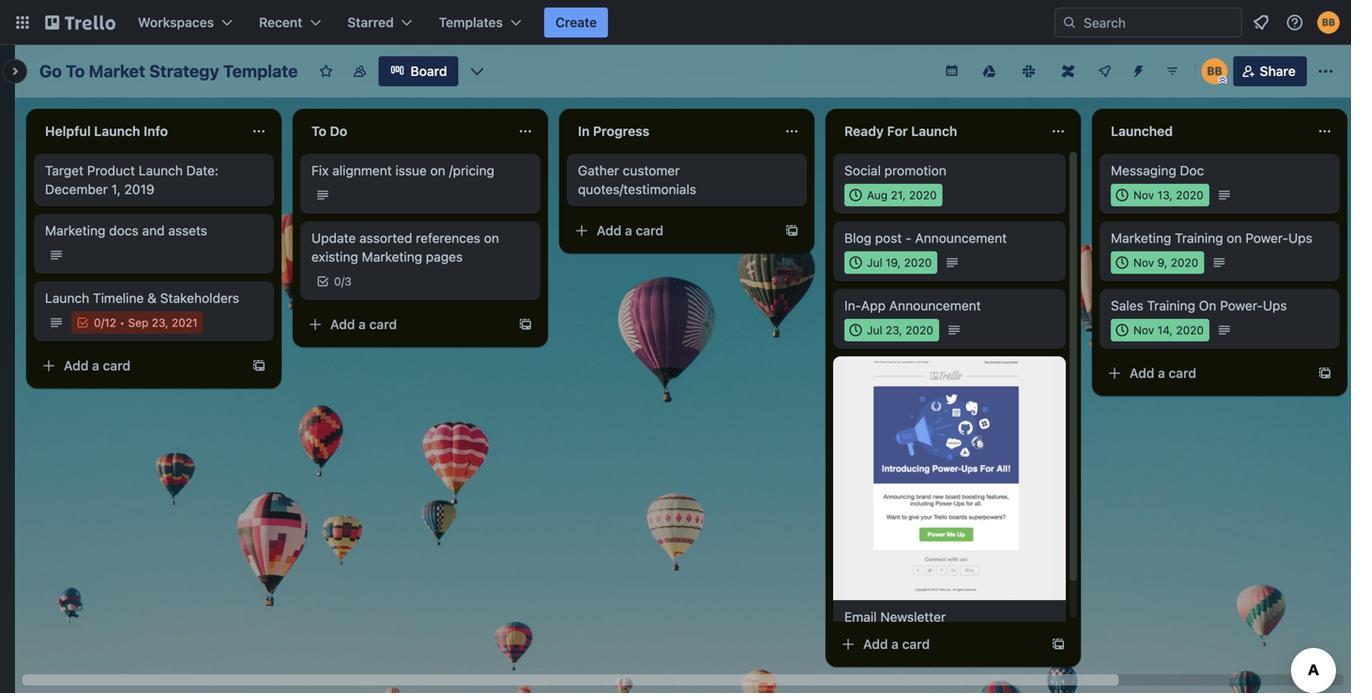 Task type: vqa. For each thing, say whether or not it's contained in the screenshot.
project to the left
no



Task type: describe. For each thing, give the bounding box(es) containing it.
create button
[[544, 8, 608, 38]]

ready
[[844, 123, 884, 139]]

add for launch
[[64, 358, 89, 373]]

To Do text field
[[300, 116, 507, 146]]

nov 13, 2020
[[1133, 189, 1204, 202]]

launch inside target product launch date: december 1, 2019
[[139, 163, 183, 178]]

add a card button down nov 14, 2020
[[1100, 358, 1310, 388]]

timeline
[[93, 290, 144, 306]]

messaging
[[1111, 163, 1176, 178]]

show menu image
[[1316, 62, 1335, 81]]

Nov 13, 2020 checkbox
[[1111, 184, 1209, 206]]

customize views image
[[468, 62, 487, 81]]

gather customer quotes/testimonials link
[[578, 161, 796, 199]]

add for do
[[330, 317, 355, 332]]

marketing docs and assets
[[45, 223, 207, 238]]

2020 inside aug 21, 2020 option
[[909, 189, 937, 202]]

nov 9, 2020
[[1133, 256, 1199, 269]]

training for sales
[[1147, 298, 1195, 313]]

product
[[87, 163, 135, 178]]

nov for messaging
[[1133, 189, 1154, 202]]

issue
[[395, 163, 427, 178]]

blog
[[844, 230, 872, 246]]

helpful launch info
[[45, 123, 168, 139]]

social promotion link
[[844, 161, 1055, 180]]

update assorted references on existing marketing pages link
[[312, 229, 529, 266]]

quotes/testimonials
[[578, 182, 696, 197]]

app
[[861, 298, 886, 313]]

search image
[[1062, 15, 1077, 30]]

3
[[345, 275, 352, 288]]

in progress
[[578, 123, 650, 139]]

in
[[578, 123, 590, 139]]

training for marketing
[[1175, 230, 1223, 246]]

0 for 0 / 3
[[334, 275, 341, 288]]

Jul 23, 2020 checkbox
[[844, 319, 939, 342]]

in-
[[844, 298, 861, 313]]

marketing docs and assets link
[[45, 221, 263, 240]]

a for progress
[[625, 223, 632, 238]]

2020 for -
[[904, 256, 932, 269]]

add for for
[[863, 637, 888, 652]]

switch to… image
[[13, 13, 32, 32]]

Helpful Launch Info text field
[[34, 116, 240, 146]]

promotion
[[884, 163, 946, 178]]

doc
[[1180, 163, 1204, 178]]

ups for marketing training on power-ups
[[1288, 230, 1313, 246]]

strategy
[[149, 61, 219, 81]]

Nov 9, 2020 checkbox
[[1111, 251, 1204, 274]]

templates button
[[428, 8, 533, 38]]

sales training on power-ups link
[[1111, 296, 1329, 315]]

add a card button for progress
[[567, 216, 777, 246]]

a for do
[[359, 317, 366, 332]]

star or unstar board image
[[318, 64, 333, 79]]

board link
[[379, 56, 458, 86]]

a down nov 14, 2020 option
[[1158, 365, 1165, 381]]

newsletter
[[880, 609, 946, 625]]

market
[[89, 61, 145, 81]]

messaging doc
[[1111, 163, 1204, 178]]

create
[[555, 15, 597, 30]]

launch inside 'text field'
[[94, 123, 140, 139]]

marketing for marketing docs and assets
[[45, 223, 106, 238]]

workspace visible image
[[352, 64, 367, 79]]

create from template… image for helpful launch info
[[251, 358, 266, 373]]

-
[[906, 230, 912, 246]]

launch inside text field
[[911, 123, 957, 139]]

add a card button for launch
[[34, 351, 244, 381]]

customer
[[623, 163, 680, 178]]

fix alignment issue on /pricing link
[[312, 161, 529, 180]]

messaging doc link
[[1111, 161, 1329, 180]]

Search field
[[1077, 8, 1241, 37]]

marketing inside 'update assorted references on existing marketing pages'
[[362, 249, 422, 265]]

a for for
[[891, 637, 899, 652]]

info
[[144, 123, 168, 139]]

aug 21, 2020
[[867, 189, 937, 202]]

0 for 0 / 12 • sep 23, 2021
[[94, 316, 101, 329]]

on for issue
[[430, 163, 445, 178]]

in-app announcement link
[[844, 296, 1055, 315]]

starred
[[347, 15, 394, 30]]

add a card for progress
[[597, 223, 663, 238]]

target product launch date: december 1, 2019 link
[[45, 161, 263, 199]]

nov for marketing
[[1133, 256, 1154, 269]]

ready for launch
[[844, 123, 957, 139]]

announcement inside "link"
[[889, 298, 981, 313]]

nov 14, 2020
[[1133, 324, 1204, 337]]

recent
[[259, 15, 302, 30]]

card for for
[[902, 637, 930, 652]]

create from template… image for in progress
[[784, 223, 799, 238]]

Jul 19, 2020 checkbox
[[844, 251, 937, 274]]

jul for post
[[867, 256, 882, 269]]

open information menu image
[[1285, 13, 1304, 32]]

alignment
[[332, 163, 392, 178]]

marketing training on power-ups
[[1111, 230, 1313, 246]]

0 horizontal spatial 23,
[[152, 316, 168, 329]]

update
[[312, 230, 356, 246]]

jul 23, 2020
[[867, 324, 933, 337]]

launched
[[1111, 123, 1173, 139]]

2020 for on
[[1176, 324, 1204, 337]]

marketing for marketing training on power-ups
[[1111, 230, 1171, 246]]

gather customer quotes/testimonials
[[578, 163, 696, 197]]

pages
[[426, 249, 463, 265]]

add a card for launch
[[64, 358, 130, 373]]

add a card for do
[[330, 317, 397, 332]]

create from template… image for existing
[[518, 317, 533, 332]]

/ for 12
[[101, 316, 104, 329]]

create from template… image for ups
[[1317, 366, 1332, 381]]

post
[[875, 230, 902, 246]]

go
[[39, 61, 62, 81]]

december
[[45, 182, 108, 197]]

date:
[[186, 163, 219, 178]]

card for launch
[[103, 358, 130, 373]]

add a card button for do
[[300, 310, 510, 340]]

0 vertical spatial bob builder (bobbuilder40) image
[[1317, 11, 1340, 34]]

13,
[[1158, 189, 1173, 202]]

workspaces
[[138, 15, 214, 30]]

19,
[[886, 256, 901, 269]]

marketing training on power-ups link
[[1111, 229, 1329, 248]]

target
[[45, 163, 84, 178]]

0 vertical spatial announcement
[[915, 230, 1007, 246]]

12
[[104, 316, 116, 329]]



Task type: locate. For each thing, give the bounding box(es) containing it.
marketing up the nov 9, 2020 "option"
[[1111, 230, 1171, 246]]

add for progress
[[597, 223, 622, 238]]

1,
[[111, 182, 121, 197]]

marketing down december
[[45, 223, 106, 238]]

jul down app
[[867, 324, 882, 337]]

Board name text field
[[30, 56, 307, 86]]

/
[[341, 275, 345, 288], [101, 316, 104, 329]]

existing
[[312, 249, 358, 265]]

card down nov 14, 2020
[[1169, 365, 1196, 381]]

/pricing
[[449, 163, 494, 178]]

docs
[[109, 223, 139, 238]]

1 vertical spatial bob builder (bobbuilder40) image
[[1202, 58, 1228, 84]]

update assorted references on existing marketing pages
[[312, 230, 499, 265]]

1 vertical spatial create from template… image
[[1317, 366, 1332, 381]]

2020 right 13,
[[1176, 189, 1204, 202]]

launch left info
[[94, 123, 140, 139]]

1 horizontal spatial marketing
[[362, 249, 422, 265]]

create from template… image
[[518, 317, 533, 332], [1317, 366, 1332, 381], [1051, 637, 1066, 652]]

back to home image
[[45, 8, 115, 38]]

2 vertical spatial create from template… image
[[1051, 637, 1066, 652]]

1 vertical spatial jul
[[867, 324, 882, 337]]

to left do
[[312, 123, 327, 139]]

power- down messaging doc link
[[1246, 230, 1288, 246]]

0 vertical spatial training
[[1175, 230, 1223, 246]]

ups
[[1288, 230, 1313, 246], [1263, 298, 1287, 313]]

2020 for on
[[1171, 256, 1199, 269]]

card down quotes/testimonials
[[636, 223, 663, 238]]

on for references
[[484, 230, 499, 246]]

power- inside marketing training on power-ups link
[[1246, 230, 1288, 246]]

jul left 19, at right top
[[867, 256, 882, 269]]

jul inside "option"
[[867, 256, 882, 269]]

a down email newsletter
[[891, 637, 899, 652]]

23,
[[152, 316, 168, 329], [886, 324, 902, 337]]

0 horizontal spatial marketing
[[45, 223, 106, 238]]

/ left • in the left top of the page
[[101, 316, 104, 329]]

23, down in-app announcement
[[886, 324, 902, 337]]

share
[[1260, 63, 1296, 79]]

announcement up the jul 23, 2020
[[889, 298, 981, 313]]

progress
[[593, 123, 650, 139]]

0 horizontal spatial 0
[[94, 316, 101, 329]]

fix alignment issue on /pricing
[[312, 163, 494, 178]]

card down • in the left top of the page
[[103, 358, 130, 373]]

on
[[430, 163, 445, 178], [484, 230, 499, 246], [1227, 230, 1242, 246]]

0 left 3
[[334, 275, 341, 288]]

stakeholders
[[160, 290, 239, 306]]

slack icon image
[[1022, 65, 1036, 78]]

0 vertical spatial ups
[[1288, 230, 1313, 246]]

blog post - announcement
[[844, 230, 1007, 246]]

2020
[[909, 189, 937, 202], [1176, 189, 1204, 202], [904, 256, 932, 269], [1171, 256, 1199, 269], [906, 324, 933, 337], [1176, 324, 1204, 337]]

on down messaging doc link
[[1227, 230, 1242, 246]]

1 vertical spatial 0
[[94, 316, 101, 329]]

bob builder (bobbuilder40) image left share button
[[1202, 58, 1228, 84]]

social promotion
[[844, 163, 946, 178]]

power- for on
[[1246, 230, 1288, 246]]

0 horizontal spatial ups
[[1263, 298, 1287, 313]]

0 vertical spatial nov
[[1133, 189, 1154, 202]]

0
[[334, 275, 341, 288], [94, 316, 101, 329]]

a
[[625, 223, 632, 238], [359, 317, 366, 332], [92, 358, 99, 373], [1158, 365, 1165, 381], [891, 637, 899, 652]]

to
[[66, 61, 85, 81], [312, 123, 327, 139]]

sep
[[128, 316, 149, 329]]

2020 right 21,
[[909, 189, 937, 202]]

2020 for announcement
[[906, 324, 933, 337]]

bob builder (bobbuilder40) image right the open information menu image on the top of the page
[[1317, 11, 1340, 34]]

to inside text box
[[312, 123, 327, 139]]

board
[[410, 63, 447, 79]]

In Progress text field
[[567, 116, 773, 146]]

0 notifications image
[[1250, 11, 1272, 34]]

add a card
[[597, 223, 663, 238], [330, 317, 397, 332], [64, 358, 130, 373], [1130, 365, 1196, 381], [863, 637, 930, 652]]

card down 'update assorted references on existing marketing pages'
[[369, 317, 397, 332]]

Nov 14, 2020 checkbox
[[1111, 319, 1210, 342]]

do
[[330, 123, 347, 139]]

nov left 14,
[[1133, 324, 1154, 337]]

add a card down 14,
[[1130, 365, 1196, 381]]

/ down existing
[[341, 275, 345, 288]]

nov inside "option"
[[1133, 256, 1154, 269]]

training inside marketing training on power-ups link
[[1175, 230, 1223, 246]]

add a card down quotes/testimonials
[[597, 223, 663, 238]]

a down quotes/testimonials
[[625, 223, 632, 238]]

helpful
[[45, 123, 91, 139]]

a down 'update assorted references on existing marketing pages'
[[359, 317, 366, 332]]

0 / 12 • sep 23, 2021
[[94, 316, 198, 329]]

2 vertical spatial nov
[[1133, 324, 1154, 337]]

to right go
[[66, 61, 85, 81]]

sales training on power-ups
[[1111, 298, 1287, 313]]

add a card for for
[[863, 637, 930, 652]]

2 horizontal spatial marketing
[[1111, 230, 1171, 246]]

1 horizontal spatial bob builder (bobbuilder40) image
[[1317, 11, 1340, 34]]

starred button
[[336, 8, 424, 38]]

2020 inside jul 23, 2020 option
[[906, 324, 933, 337]]

0 horizontal spatial create from template… image
[[251, 358, 266, 373]]

jul inside option
[[867, 324, 882, 337]]

•
[[120, 316, 125, 329]]

2020 right 9,
[[1171, 256, 1199, 269]]

2019
[[124, 182, 154, 197]]

add a card button for for
[[833, 630, 1043, 660]]

1 horizontal spatial to
[[312, 123, 327, 139]]

marketing
[[45, 223, 106, 238], [1111, 230, 1171, 246], [362, 249, 422, 265]]

0 vertical spatial jul
[[867, 256, 882, 269]]

2 horizontal spatial create from template… image
[[1317, 366, 1332, 381]]

primary element
[[0, 0, 1351, 45]]

fix
[[312, 163, 329, 178]]

go to market strategy template
[[39, 61, 298, 81]]

add a card button down email newsletter link
[[833, 630, 1043, 660]]

Aug 21, 2020 checkbox
[[844, 184, 943, 206]]

9,
[[1158, 256, 1168, 269]]

nov inside option
[[1133, 189, 1154, 202]]

2 horizontal spatial on
[[1227, 230, 1242, 246]]

23, inside option
[[886, 324, 902, 337]]

marketing down assorted
[[362, 249, 422, 265]]

aug
[[867, 189, 888, 202]]

add a card button
[[567, 216, 777, 246], [300, 310, 510, 340], [34, 351, 244, 381], [1100, 358, 1310, 388], [833, 630, 1043, 660]]

0 vertical spatial power-
[[1246, 230, 1288, 246]]

assets
[[168, 223, 207, 238]]

1 horizontal spatial 0
[[334, 275, 341, 288]]

1 vertical spatial create from template… image
[[251, 358, 266, 373]]

nov
[[1133, 189, 1154, 202], [1133, 256, 1154, 269], [1133, 324, 1154, 337]]

launch
[[94, 123, 140, 139], [911, 123, 957, 139], [139, 163, 183, 178], [45, 290, 89, 306]]

1 vertical spatial nov
[[1133, 256, 1154, 269]]

this member is an admin of this board. image
[[1219, 76, 1227, 84]]

share button
[[1234, 56, 1307, 86]]

0 / 3
[[334, 275, 352, 288]]

templates
[[439, 15, 503, 30]]

2020 right 14,
[[1176, 324, 1204, 337]]

0 horizontal spatial create from template… image
[[518, 317, 533, 332]]

card for progress
[[636, 223, 663, 238]]

2020 inside nov 14, 2020 option
[[1176, 324, 1204, 337]]

confluence icon image
[[1062, 65, 1075, 78]]

training up nov 9, 2020
[[1175, 230, 1223, 246]]

power- inside "sales training on power-ups" 'link'
[[1220, 298, 1263, 313]]

0 vertical spatial to
[[66, 61, 85, 81]]

nov left 9,
[[1133, 256, 1154, 269]]

1 vertical spatial training
[[1147, 298, 1195, 313]]

create from template… image
[[784, 223, 799, 238], [251, 358, 266, 373]]

/ for 3
[[341, 275, 345, 288]]

2021
[[172, 316, 198, 329]]

launch timeline & stakeholders link
[[45, 289, 263, 308]]

on
[[1199, 298, 1216, 313]]

to do
[[312, 123, 347, 139]]

launch left timeline
[[45, 290, 89, 306]]

bob builder (bobbuilder40) image
[[1317, 11, 1340, 34], [1202, 58, 1228, 84]]

power- for on
[[1220, 298, 1263, 313]]

launch timeline & stakeholders
[[45, 290, 239, 306]]

1 vertical spatial ups
[[1263, 298, 1287, 313]]

2020 inside the nov 9, 2020 "option"
[[1171, 256, 1199, 269]]

assorted
[[359, 230, 412, 246]]

0 horizontal spatial to
[[66, 61, 85, 81]]

&
[[147, 290, 157, 306]]

jul
[[867, 256, 882, 269], [867, 324, 882, 337]]

0 horizontal spatial /
[[101, 316, 104, 329]]

1 vertical spatial /
[[101, 316, 104, 329]]

add a card down 3
[[330, 317, 397, 332]]

2020 down in-app announcement
[[906, 324, 933, 337]]

0 vertical spatial create from template… image
[[784, 223, 799, 238]]

1 nov from the top
[[1133, 189, 1154, 202]]

1 horizontal spatial on
[[484, 230, 499, 246]]

21,
[[891, 189, 906, 202]]

1 horizontal spatial create from template… image
[[1051, 637, 1066, 652]]

1 horizontal spatial /
[[341, 275, 345, 288]]

training up nov 14, 2020
[[1147, 298, 1195, 313]]

and
[[142, 223, 165, 238]]

14,
[[1158, 324, 1173, 337]]

2020 inside jul 19, 2020 "option"
[[904, 256, 932, 269]]

recent button
[[248, 8, 332, 38]]

2 nov from the top
[[1133, 256, 1154, 269]]

automation image
[[1124, 56, 1150, 83]]

1 horizontal spatial ups
[[1288, 230, 1313, 246]]

add a card down 12
[[64, 358, 130, 373]]

1 horizontal spatial create from template… image
[[784, 223, 799, 238]]

add
[[597, 223, 622, 238], [330, 317, 355, 332], [64, 358, 89, 373], [1130, 365, 1155, 381], [863, 637, 888, 652]]

nov inside option
[[1133, 324, 1154, 337]]

gather
[[578, 163, 619, 178]]

23, right sep
[[152, 316, 168, 329]]

target product launch date: december 1, 2019
[[45, 163, 219, 197]]

email newsletter link
[[844, 608, 1055, 627]]

nov left 13,
[[1133, 189, 1154, 202]]

jul 19, 2020
[[867, 256, 932, 269]]

on inside 'update assorted references on existing marketing pages'
[[484, 230, 499, 246]]

ups inside 'link'
[[1263, 298, 1287, 313]]

0 horizontal spatial bob builder (bobbuilder40) image
[[1202, 58, 1228, 84]]

Launched text field
[[1100, 116, 1306, 146]]

2 jul from the top
[[867, 324, 882, 337]]

template
[[223, 61, 298, 81]]

on right issue
[[430, 163, 445, 178]]

0 vertical spatial 0
[[334, 275, 341, 288]]

a for launch
[[92, 358, 99, 373]]

training
[[1175, 230, 1223, 246], [1147, 298, 1195, 313]]

to inside board name text field
[[66, 61, 85, 81]]

calendar power-up image
[[945, 63, 960, 78]]

add a card button down gather customer quotes/testimonials link
[[567, 216, 777, 246]]

in-app announcement
[[844, 298, 981, 313]]

jul for app
[[867, 324, 882, 337]]

card down the newsletter
[[902, 637, 930, 652]]

1 vertical spatial announcement
[[889, 298, 981, 313]]

training inside "sales training on power-ups" 'link'
[[1147, 298, 1195, 313]]

power- right on at the right top of page
[[1220, 298, 1263, 313]]

Ready For Launch text field
[[833, 116, 1040, 146]]

3 nov from the top
[[1133, 324, 1154, 337]]

email newsletter
[[844, 609, 946, 625]]

on right references
[[484, 230, 499, 246]]

2020 inside nov 13, 2020 option
[[1176, 189, 1204, 202]]

card
[[636, 223, 663, 238], [369, 317, 397, 332], [103, 358, 130, 373], [1169, 365, 1196, 381], [902, 637, 930, 652]]

email
[[844, 609, 877, 625]]

power ups image
[[1097, 64, 1113, 79]]

for
[[887, 123, 908, 139]]

0 horizontal spatial on
[[430, 163, 445, 178]]

blog post - announcement link
[[844, 229, 1055, 248]]

1 vertical spatial power-
[[1220, 298, 1263, 313]]

0 left 12
[[94, 316, 101, 329]]

card for do
[[369, 317, 397, 332]]

nov for sales
[[1133, 324, 1154, 337]]

add a card down email newsletter
[[863, 637, 930, 652]]

sales
[[1111, 298, 1144, 313]]

1 vertical spatial to
[[312, 123, 327, 139]]

social
[[844, 163, 881, 178]]

add a card button down sep
[[34, 351, 244, 381]]

announcement right -
[[915, 230, 1007, 246]]

launch right for
[[911, 123, 957, 139]]

2020 right 19, at right top
[[904, 256, 932, 269]]

a down 0 / 12 • sep 23, 2021
[[92, 358, 99, 373]]

1 horizontal spatial 23,
[[886, 324, 902, 337]]

0 vertical spatial /
[[341, 275, 345, 288]]

workspaces button
[[127, 8, 244, 38]]

launch up 2019
[[139, 163, 183, 178]]

ups for sales training on power-ups
[[1263, 298, 1287, 313]]

google drive icon image
[[983, 65, 996, 78]]

1 jul from the top
[[867, 256, 882, 269]]

0 vertical spatial create from template… image
[[518, 317, 533, 332]]

add a card button down 3
[[300, 310, 510, 340]]



